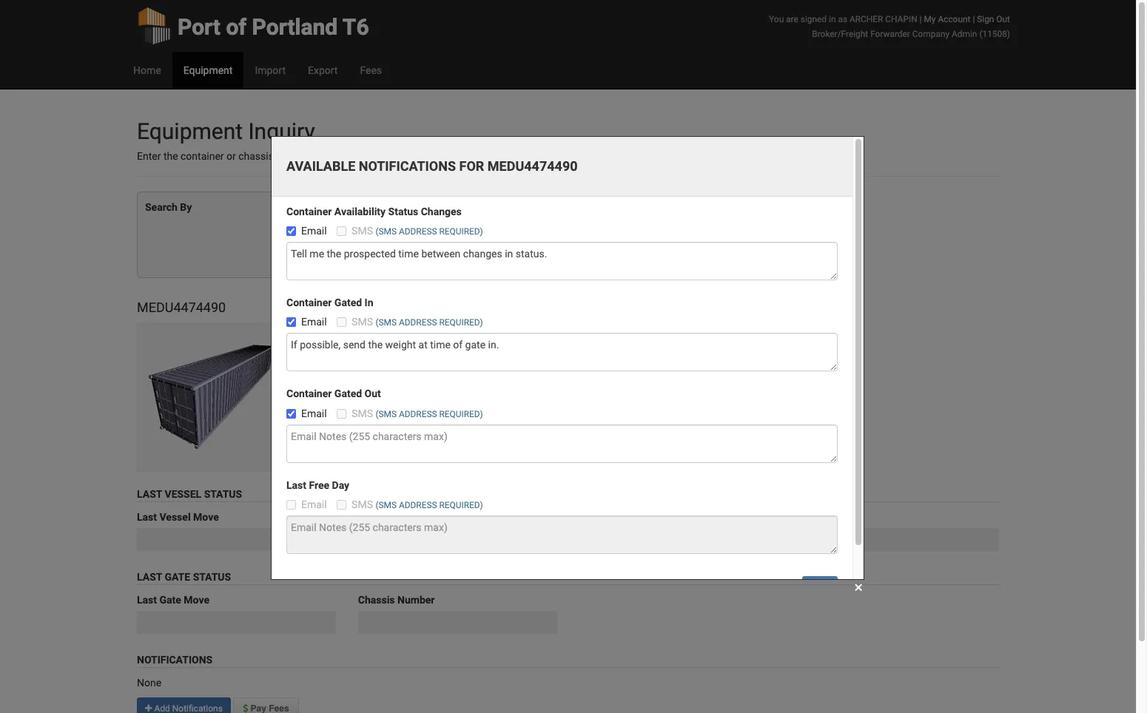 Task type: describe. For each thing, give the bounding box(es) containing it.
you are signed in as archer chapin | my account | sign out broker/freight forwarder company admin (11508)
[[769, 14, 1010, 39]]

signed
[[801, 14, 827, 24]]

Number * text field
[[287, 219, 549, 241]]

to
[[314, 150, 323, 162]]

required
[[358, 413, 399, 425]]

0 vertical spatial number
[[287, 202, 324, 213]]

company
[[520, 324, 569, 336]]

last gate status
[[137, 571, 231, 583]]

t6
[[343, 14, 369, 40]]

sign
[[977, 14, 994, 24]]

number
[[276, 150, 312, 162]]

equipment inquiry enter the container or chassis number to view the current use.
[[137, 118, 421, 162]]

archer
[[850, 14, 883, 24]]

in
[[829, 14, 836, 24]]

line:
[[358, 324, 380, 336]]

mediterranean
[[382, 324, 467, 336]]

search button
[[505, 248, 549, 270]]

view
[[326, 150, 347, 162]]

port of portland t6
[[178, 14, 369, 40]]

gross
[[358, 398, 385, 410]]

or
[[227, 150, 236, 162]]

last gate move
[[137, 594, 209, 606]]

medu4474490
[[137, 300, 226, 316]]

equipment
[[137, 118, 243, 144]]

*
[[327, 202, 332, 213]]

status: full location: gross weight: 14.80 mt required accessory:
[[358, 369, 469, 425]]

portland
[[252, 14, 338, 40]]

last for last vessel move
[[137, 512, 157, 523]]

last vessel status
[[137, 489, 242, 501]]

clear button
[[466, 248, 503, 270]]

clear
[[474, 254, 495, 265]]

last for last gate move
[[137, 594, 157, 606]]

(msc)
[[571, 324, 600, 336]]

company
[[913, 29, 950, 39]]

dry
[[481, 339, 500, 351]]

location:
[[358, 384, 401, 395]]

size/type:
[[358, 339, 406, 351]]

mt
[[454, 398, 469, 410]]

enter
[[137, 150, 161, 162]]

1 vertical spatial status
[[800, 512, 830, 523]]

high
[[425, 339, 450, 351]]

my account link
[[924, 14, 971, 24]]



Task type: vqa. For each thing, say whether or not it's contained in the screenshot.
SEARCH BY
yes



Task type: locate. For each thing, give the bounding box(es) containing it.
the
[[164, 150, 178, 162], [349, 150, 364, 162]]

0 vertical spatial status
[[204, 489, 242, 501]]

0 horizontal spatial search
[[145, 202, 178, 213]]

0 vertical spatial move
[[193, 512, 219, 523]]

move down last vessel status
[[193, 512, 219, 523]]

| left my
[[920, 14, 922, 24]]

last down last gate status
[[137, 594, 157, 606]]

search
[[145, 202, 178, 213], [513, 254, 541, 265]]

1 the from the left
[[164, 150, 178, 162]]

search for search by
[[145, 202, 178, 213]]

container
[[181, 150, 224, 162]]

none
[[137, 677, 161, 689]]

search right clear
[[513, 254, 541, 265]]

2 the from the left
[[349, 150, 364, 162]]

the right the enter
[[164, 150, 178, 162]]

0 horizontal spatial |
[[920, 14, 922, 24]]

status for last gate status
[[193, 571, 231, 583]]

notifications
[[137, 654, 213, 666]]

broker/freight
[[812, 29, 868, 39]]

are
[[786, 14, 799, 24]]

last
[[137, 489, 162, 501], [137, 512, 157, 523], [137, 571, 162, 583], [137, 594, 157, 606]]

last down last vessel status
[[137, 512, 157, 523]]

chassis number
[[358, 594, 435, 606]]

gate for move
[[160, 594, 181, 606]]

status:
[[358, 369, 390, 381]]

2 vertical spatial status
[[193, 571, 231, 583]]

current
[[367, 150, 399, 162]]

of
[[226, 14, 247, 40]]

gate down last gate status
[[160, 594, 181, 606]]

my
[[924, 14, 936, 24]]

port
[[178, 14, 221, 40]]

weight:
[[388, 398, 422, 410]]

move down last gate status
[[184, 594, 209, 606]]

shipping
[[469, 324, 517, 336]]

last up last vessel move
[[137, 489, 162, 501]]

account
[[938, 14, 971, 24]]

40dh image
[[137, 323, 286, 472]]

move for last vessel move
[[193, 512, 219, 523]]

forwarder
[[871, 29, 910, 39]]

vessel
[[165, 489, 201, 501], [160, 512, 191, 523]]

the right view
[[349, 150, 364, 162]]

vessel up last vessel move
[[165, 489, 201, 501]]

cube
[[452, 339, 478, 351]]

search left by
[[145, 202, 178, 213]]

vessel for move
[[160, 512, 191, 523]]

last vessel move
[[137, 512, 219, 523]]

1 horizontal spatial number
[[398, 594, 435, 606]]

full
[[393, 369, 410, 381]]

1 vertical spatial gate
[[160, 594, 181, 606]]

use.
[[402, 150, 421, 162]]

search for search
[[513, 254, 541, 265]]

vessel for status
[[165, 489, 201, 501]]

2 last from the top
[[137, 512, 157, 523]]

40'
[[409, 339, 422, 351]]

status
[[204, 489, 242, 501], [800, 512, 830, 523], [193, 571, 231, 583]]

container
[[503, 339, 560, 351]]

0 vertical spatial gate
[[165, 571, 190, 583]]

number *
[[287, 202, 332, 213]]

number
[[287, 202, 324, 213], [398, 594, 435, 606]]

2 | from the left
[[973, 14, 975, 24]]

number right "chassis"
[[398, 594, 435, 606]]

4 last from the top
[[137, 594, 157, 606]]

move for last gate move
[[184, 594, 209, 606]]

accessory:
[[401, 413, 452, 425]]

gate for status
[[165, 571, 190, 583]]

line: mediterranean shipping company (msc) size/type: 40' high cube dry container
[[358, 324, 600, 351]]

out
[[997, 14, 1010, 24]]

0 horizontal spatial the
[[164, 150, 178, 162]]

1 horizontal spatial the
[[349, 150, 364, 162]]

0 vertical spatial search
[[145, 202, 178, 213]]

1 horizontal spatial search
[[513, 254, 541, 265]]

move
[[193, 512, 219, 523], [184, 594, 209, 606]]

number left *
[[287, 202, 324, 213]]

1 horizontal spatial |
[[973, 14, 975, 24]]

0 horizontal spatial number
[[287, 202, 324, 213]]

last for last gate status
[[137, 571, 162, 583]]

search by
[[145, 202, 192, 213]]

(11508)
[[980, 29, 1010, 39]]

vessel down last vessel status
[[160, 512, 191, 523]]

|
[[920, 14, 922, 24], [973, 14, 975, 24]]

port of portland t6 link
[[137, 0, 369, 52]]

gate up last gate move
[[165, 571, 190, 583]]

you
[[769, 14, 784, 24]]

plus image
[[145, 705, 152, 714]]

1 | from the left
[[920, 14, 922, 24]]

| left the sign
[[973, 14, 975, 24]]

status for last vessel status
[[204, 489, 242, 501]]

last for last vessel status
[[137, 489, 162, 501]]

chassis
[[358, 594, 395, 606]]

3 last from the top
[[137, 571, 162, 583]]

chassis
[[238, 150, 274, 162]]

category
[[579, 512, 622, 523]]

last up last gate move
[[137, 571, 162, 583]]

as
[[838, 14, 848, 24]]

vessel/voyage
[[358, 512, 428, 523]]

admin
[[952, 29, 977, 39]]

usd image
[[243, 705, 248, 713]]

inquiry
[[248, 118, 315, 144]]

1 vertical spatial search
[[513, 254, 541, 265]]

gate
[[165, 571, 190, 583], [160, 594, 181, 606]]

0 vertical spatial vessel
[[165, 489, 201, 501]]

14.80
[[425, 398, 452, 410]]

sign out link
[[977, 14, 1010, 24]]

search inside search 'button'
[[513, 254, 541, 265]]

1 vertical spatial vessel
[[160, 512, 191, 523]]

1 vertical spatial number
[[398, 594, 435, 606]]

by
[[180, 202, 192, 213]]

1 last from the top
[[137, 489, 162, 501]]

chapin
[[886, 14, 918, 24]]

1 vertical spatial move
[[184, 594, 209, 606]]



